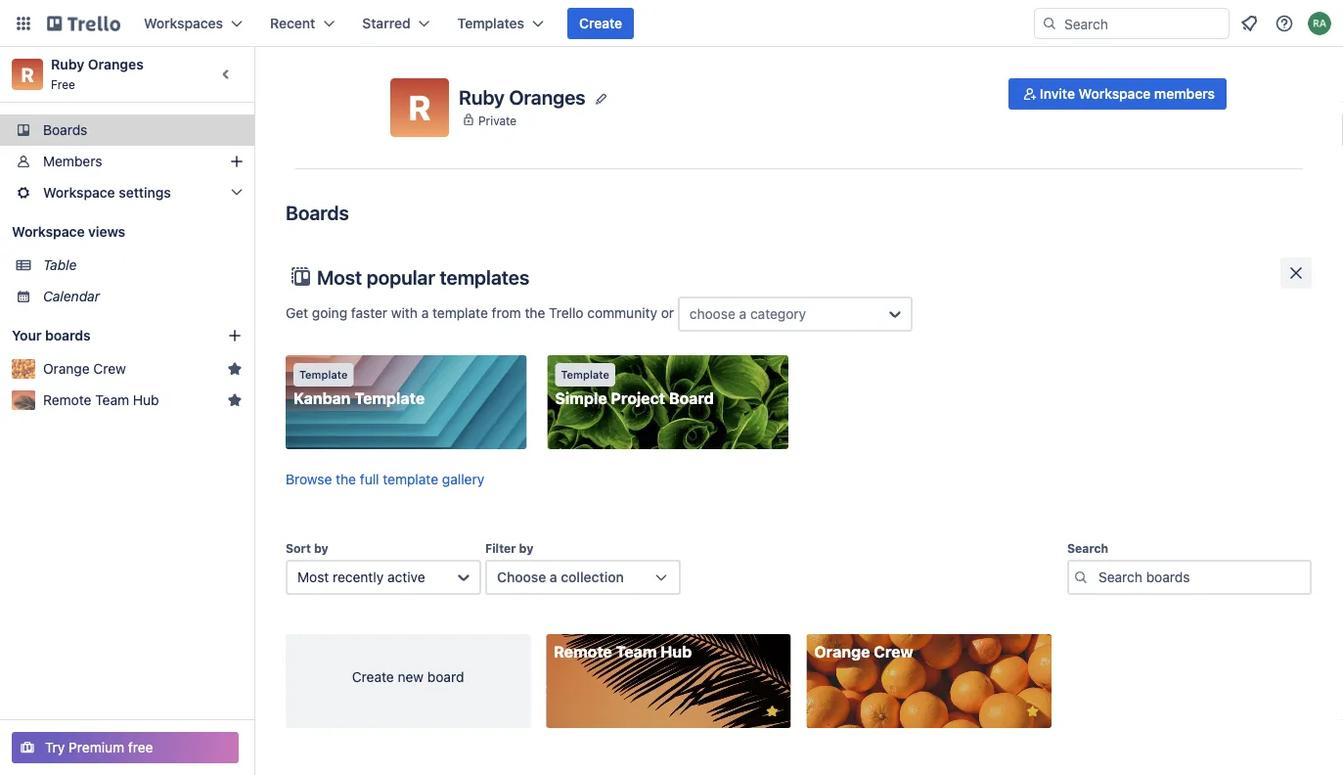 Task type: describe. For each thing, give the bounding box(es) containing it.
hub inside button
[[133, 392, 159, 408]]

invite workspace members
[[1040, 86, 1215, 102]]

filter
[[485, 541, 516, 555]]

calendar
[[43, 288, 100, 304]]

templates
[[440, 265, 530, 288]]

orange crew link
[[807, 634, 1052, 728]]

orange crew inside the orange crew button
[[43, 361, 126, 377]]

oranges for ruby oranges
[[509, 85, 586, 108]]

click to unstar this board. it will be removed from your starred list. image for remote team hub
[[764, 703, 781, 720]]

Search field
[[1058, 9, 1229, 38]]

starred button
[[351, 8, 442, 39]]

invite
[[1040, 86, 1076, 102]]

workspace views
[[12, 224, 125, 240]]

remote team hub inside 'link'
[[554, 642, 692, 661]]

going
[[312, 305, 348, 321]]

simple
[[555, 389, 607, 408]]

table
[[43, 257, 77, 273]]

get going faster with a template from the trello community or
[[286, 305, 678, 321]]

open information menu image
[[1275, 14, 1295, 33]]

orange crew button
[[43, 359, 219, 379]]

workspaces button
[[132, 8, 254, 39]]

or
[[661, 305, 674, 321]]

search image
[[1042, 16, 1058, 31]]

choose a collection button
[[485, 560, 681, 595]]

collection
[[561, 569, 624, 585]]

r button
[[390, 78, 449, 137]]

0 vertical spatial the
[[525, 305, 545, 321]]

free
[[128, 739, 153, 756]]

trello
[[549, 305, 584, 321]]

most popular templates
[[317, 265, 530, 288]]

starred
[[362, 15, 411, 31]]

0 horizontal spatial boards
[[43, 122, 87, 138]]

create for create new board
[[352, 669, 394, 685]]

0 horizontal spatial a
[[422, 305, 429, 321]]

choose
[[497, 569, 546, 585]]

remote team hub button
[[43, 390, 219, 410]]

1 vertical spatial template
[[383, 471, 439, 487]]

views
[[88, 224, 125, 240]]

remote team hub inside button
[[43, 392, 159, 408]]

kanban
[[294, 389, 351, 408]]

from
[[492, 305, 521, 321]]

your
[[12, 327, 42, 344]]

members link
[[0, 146, 254, 177]]

workspace for settings
[[43, 184, 115, 201]]

choose
[[690, 306, 736, 322]]

starred icon image for orange crew
[[227, 361, 243, 377]]

board
[[428, 669, 464, 685]]

by for filter by
[[519, 541, 534, 555]]

workspaces
[[144, 15, 223, 31]]

recent
[[270, 15, 315, 31]]

category
[[751, 306, 807, 322]]

invite workspace members button
[[1009, 78, 1227, 110]]

faster
[[351, 305, 388, 321]]

workspace inside button
[[1079, 86, 1151, 102]]

click to unstar this board. it will be removed from your starred list. image for orange crew
[[1024, 703, 1042, 720]]

try premium free
[[45, 739, 153, 756]]

by for sort by
[[314, 541, 329, 555]]

remote inside 'link'
[[554, 642, 612, 661]]

0 notifications image
[[1238, 12, 1261, 35]]

ruby for ruby oranges
[[459, 85, 505, 108]]

browse the full template gallery
[[286, 471, 485, 487]]

sm image
[[1021, 84, 1040, 104]]

boards
[[45, 327, 91, 344]]

premium
[[69, 739, 124, 756]]

calendar link
[[43, 287, 243, 306]]

template simple project board
[[555, 368, 714, 408]]

popular
[[367, 265, 435, 288]]

table link
[[43, 255, 243, 275]]

recent button
[[258, 8, 347, 39]]

your boards with 2 items element
[[12, 324, 198, 347]]

community
[[588, 305, 658, 321]]

ruby oranges link
[[51, 56, 144, 72]]

crew inside button
[[93, 361, 126, 377]]

try premium free button
[[12, 732, 239, 763]]

filter by
[[485, 541, 534, 555]]

oranges for ruby oranges free
[[88, 56, 144, 72]]

template kanban template
[[294, 368, 425, 408]]



Task type: vqa. For each thing, say whether or not it's contained in the screenshot.
pet within the Board name TEXT FIELD
no



Task type: locate. For each thing, give the bounding box(es) containing it.
create new board
[[352, 669, 464, 685]]

0 horizontal spatial ruby
[[51, 56, 84, 72]]

by
[[314, 541, 329, 555], [519, 541, 534, 555]]

0 horizontal spatial remote team hub
[[43, 392, 159, 408]]

Search text field
[[1068, 560, 1312, 595]]

choose a collection
[[497, 569, 624, 585]]

1 vertical spatial remote
[[554, 642, 612, 661]]

most
[[317, 265, 362, 288], [298, 569, 329, 585]]

most down sort by
[[298, 569, 329, 585]]

1 vertical spatial starred icon image
[[227, 392, 243, 408]]

members
[[43, 153, 102, 169]]

settings
[[119, 184, 171, 201]]

ruby up 'free'
[[51, 56, 84, 72]]

1 horizontal spatial r
[[409, 87, 431, 128]]

0 horizontal spatial hub
[[133, 392, 159, 408]]

workspace
[[1079, 86, 1151, 102], [43, 184, 115, 201], [12, 224, 85, 240]]

a inside button
[[550, 569, 558, 585]]

0 vertical spatial ruby
[[51, 56, 84, 72]]

orange crew
[[43, 361, 126, 377], [815, 642, 914, 661]]

0 horizontal spatial crew
[[93, 361, 126, 377]]

1 horizontal spatial by
[[519, 541, 534, 555]]

1 vertical spatial the
[[336, 471, 356, 487]]

0 horizontal spatial template
[[299, 368, 348, 381]]

template
[[433, 305, 488, 321], [383, 471, 439, 487]]

ruby oranges free
[[51, 56, 144, 91]]

0 vertical spatial workspace
[[1079, 86, 1151, 102]]

with
[[391, 305, 418, 321]]

create button
[[568, 8, 634, 39]]

the right from
[[525, 305, 545, 321]]

a
[[422, 305, 429, 321], [739, 306, 747, 322], [550, 569, 558, 585]]

starred icon image for remote team hub
[[227, 392, 243, 408]]

back to home image
[[47, 8, 120, 39]]

create for create
[[579, 15, 623, 31]]

1 vertical spatial remote team hub
[[554, 642, 692, 661]]

templates button
[[446, 8, 556, 39]]

create
[[579, 15, 623, 31], [352, 669, 394, 685]]

workspace settings button
[[0, 177, 254, 208]]

template down templates
[[433, 305, 488, 321]]

choose a category
[[690, 306, 807, 322]]

1 horizontal spatial remote
[[554, 642, 612, 661]]

1 vertical spatial oranges
[[509, 85, 586, 108]]

ruby up private
[[459, 85, 505, 108]]

r left 'free'
[[21, 63, 34, 86]]

1 vertical spatial most
[[298, 569, 329, 585]]

workspace for views
[[12, 224, 85, 240]]

0 vertical spatial remote
[[43, 392, 91, 408]]

r
[[21, 63, 34, 86], [409, 87, 431, 128]]

1 horizontal spatial create
[[579, 15, 623, 31]]

0 vertical spatial hub
[[133, 392, 159, 408]]

full
[[360, 471, 379, 487]]

1 click to unstar this board. it will be removed from your starred list. image from the left
[[764, 703, 781, 720]]

1 horizontal spatial boards
[[286, 201, 349, 224]]

the
[[525, 305, 545, 321], [336, 471, 356, 487]]

ruby oranges
[[459, 85, 586, 108]]

hub
[[133, 392, 159, 408], [661, 642, 692, 661]]

1 horizontal spatial orange
[[815, 642, 870, 661]]

most for most popular templates
[[317, 265, 362, 288]]

the left full
[[336, 471, 356, 487]]

2 vertical spatial workspace
[[12, 224, 85, 240]]

your boards
[[12, 327, 91, 344]]

board
[[669, 389, 714, 408]]

template right full
[[383, 471, 439, 487]]

0 horizontal spatial r
[[21, 63, 34, 86]]

a for choose a collection
[[550, 569, 558, 585]]

1 vertical spatial orange crew
[[815, 642, 914, 661]]

r for r button
[[409, 87, 431, 128]]

0 horizontal spatial click to unstar this board. it will be removed from your starred list. image
[[764, 703, 781, 720]]

active
[[388, 569, 425, 585]]

1 horizontal spatial remote team hub
[[554, 642, 692, 661]]

sort
[[286, 541, 311, 555]]

oranges inside ruby oranges free
[[88, 56, 144, 72]]

ruby inside ruby oranges free
[[51, 56, 84, 72]]

add board image
[[227, 328, 243, 344]]

0 vertical spatial most
[[317, 265, 362, 288]]

browse the full template gallery link
[[286, 471, 485, 487]]

2 starred icon image from the top
[[227, 392, 243, 408]]

gallery
[[442, 471, 485, 487]]

click to unstar this board. it will be removed from your starred list. image inside orange crew link
[[1024, 703, 1042, 720]]

r inside button
[[409, 87, 431, 128]]

1 by from the left
[[314, 541, 329, 555]]

1 horizontal spatial hub
[[661, 642, 692, 661]]

0 horizontal spatial remote
[[43, 392, 91, 408]]

remote
[[43, 392, 91, 408], [554, 642, 612, 661]]

1 vertical spatial boards
[[286, 201, 349, 224]]

r for r link
[[21, 63, 34, 86]]

orange
[[43, 361, 90, 377], [815, 642, 870, 661]]

remote down the boards
[[43, 392, 91, 408]]

boards
[[43, 122, 87, 138], [286, 201, 349, 224]]

1 horizontal spatial template
[[355, 389, 425, 408]]

by right filter
[[519, 541, 534, 555]]

oranges down back to home image
[[88, 56, 144, 72]]

0 vertical spatial create
[[579, 15, 623, 31]]

primary element
[[0, 0, 1344, 47]]

1 vertical spatial workspace
[[43, 184, 115, 201]]

1 starred icon image from the top
[[227, 361, 243, 377]]

0 horizontal spatial the
[[336, 471, 356, 487]]

remote down choose a collection button
[[554, 642, 612, 661]]

2 click to unstar this board. it will be removed from your starred list. image from the left
[[1024, 703, 1042, 720]]

try
[[45, 739, 65, 756]]

0 vertical spatial starred icon image
[[227, 361, 243, 377]]

1 horizontal spatial team
[[616, 642, 657, 661]]

orange inside button
[[43, 361, 90, 377]]

hub inside 'link'
[[661, 642, 692, 661]]

1 vertical spatial team
[[616, 642, 657, 661]]

remote team hub link
[[546, 634, 791, 728]]

recently
[[333, 569, 384, 585]]

workspace settings
[[43, 184, 171, 201]]

free
[[51, 77, 75, 91]]

template for simple
[[561, 368, 610, 381]]

workspace right invite
[[1079, 86, 1151, 102]]

1 vertical spatial r
[[409, 87, 431, 128]]

search
[[1068, 541, 1109, 555]]

team
[[95, 392, 129, 408], [616, 642, 657, 661]]

0 vertical spatial boards
[[43, 122, 87, 138]]

0 horizontal spatial orange
[[43, 361, 90, 377]]

most recently active
[[298, 569, 425, 585]]

click to unstar this board. it will be removed from your starred list. image inside remote team hub 'link'
[[764, 703, 781, 720]]

r left private
[[409, 87, 431, 128]]

ruby anderson (rubyanderson7) image
[[1308, 12, 1332, 35]]

new
[[398, 669, 424, 685]]

2 by from the left
[[519, 541, 534, 555]]

1 horizontal spatial oranges
[[509, 85, 586, 108]]

0 horizontal spatial team
[[95, 392, 129, 408]]

template
[[299, 368, 348, 381], [561, 368, 610, 381], [355, 389, 425, 408]]

team down collection
[[616, 642, 657, 661]]

team inside button
[[95, 392, 129, 408]]

1 vertical spatial crew
[[874, 642, 914, 661]]

team down the orange crew button on the left top of page
[[95, 392, 129, 408]]

workspace inside popup button
[[43, 184, 115, 201]]

ruby for ruby oranges free
[[51, 56, 84, 72]]

0 vertical spatial r
[[21, 63, 34, 86]]

templates
[[458, 15, 525, 31]]

template inside template simple project board
[[561, 368, 610, 381]]

create inside button
[[579, 15, 623, 31]]

1 horizontal spatial a
[[550, 569, 558, 585]]

1 vertical spatial ruby
[[459, 85, 505, 108]]

r link
[[12, 59, 43, 90]]

0 vertical spatial remote team hub
[[43, 392, 159, 408]]

browse
[[286, 471, 332, 487]]

members
[[1155, 86, 1215, 102]]

1 horizontal spatial ruby
[[459, 85, 505, 108]]

orange crew inside orange crew link
[[815, 642, 914, 661]]

private
[[479, 113, 517, 127]]

0 horizontal spatial create
[[352, 669, 394, 685]]

crew
[[93, 361, 126, 377], [874, 642, 914, 661]]

1 horizontal spatial the
[[525, 305, 545, 321]]

workspace down members
[[43, 184, 115, 201]]

sort by
[[286, 541, 329, 555]]

workspace navigation collapse icon image
[[213, 61, 241, 88]]

click to unstar this board. it will be removed from your starred list. image
[[764, 703, 781, 720], [1024, 703, 1042, 720]]

template for kanban
[[299, 368, 348, 381]]

workspace up table
[[12, 224, 85, 240]]

2 horizontal spatial a
[[739, 306, 747, 322]]

0 vertical spatial template
[[433, 305, 488, 321]]

0 horizontal spatial oranges
[[88, 56, 144, 72]]

1 horizontal spatial click to unstar this board. it will be removed from your starred list. image
[[1024, 703, 1042, 720]]

remote team hub
[[43, 392, 159, 408], [554, 642, 692, 661]]

1 vertical spatial create
[[352, 669, 394, 685]]

oranges up private
[[509, 85, 586, 108]]

ruby
[[51, 56, 84, 72], [459, 85, 505, 108]]

2 horizontal spatial template
[[561, 368, 610, 381]]

starred icon image
[[227, 361, 243, 377], [227, 392, 243, 408]]

0 vertical spatial team
[[95, 392, 129, 408]]

template up simple
[[561, 368, 610, 381]]

0 vertical spatial oranges
[[88, 56, 144, 72]]

1 horizontal spatial orange crew
[[815, 642, 914, 661]]

1 vertical spatial orange
[[815, 642, 870, 661]]

oranges
[[88, 56, 144, 72], [509, 85, 586, 108]]

0 vertical spatial orange crew
[[43, 361, 126, 377]]

template right kanban
[[355, 389, 425, 408]]

team inside 'link'
[[616, 642, 657, 661]]

boards link
[[0, 115, 254, 146]]

0 horizontal spatial by
[[314, 541, 329, 555]]

a for choose a category
[[739, 306, 747, 322]]

by right sort
[[314, 541, 329, 555]]

most up going
[[317, 265, 362, 288]]

most for most recently active
[[298, 569, 329, 585]]

1 horizontal spatial crew
[[874, 642, 914, 661]]

remote team hub down collection
[[554, 642, 692, 661]]

0 vertical spatial orange
[[43, 361, 90, 377]]

0 horizontal spatial orange crew
[[43, 361, 126, 377]]

get
[[286, 305, 308, 321]]

remote inside button
[[43, 392, 91, 408]]

template up kanban
[[299, 368, 348, 381]]

1 vertical spatial hub
[[661, 642, 692, 661]]

project
[[611, 389, 665, 408]]

remote team hub down the orange crew button on the left top of page
[[43, 392, 159, 408]]

0 vertical spatial crew
[[93, 361, 126, 377]]



